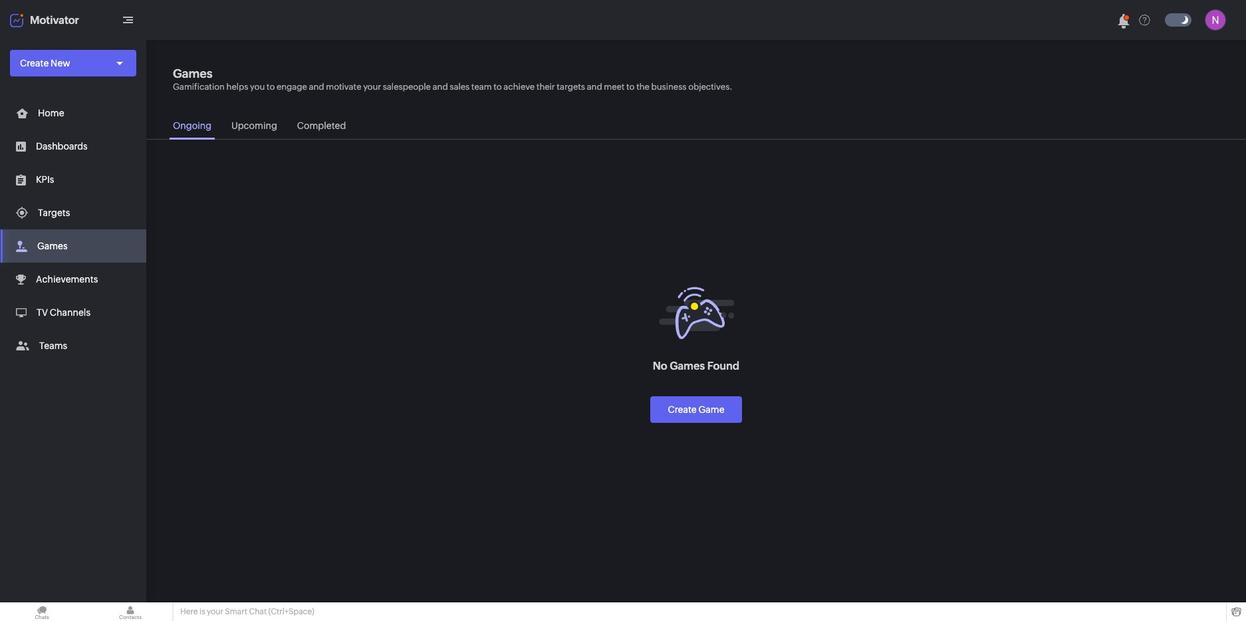 Task type: vqa. For each thing, say whether or not it's contained in the screenshot.
Create Menu element
no



Task type: describe. For each thing, give the bounding box(es) containing it.
1 to from the left
[[267, 82, 275, 92]]

you
[[250, 82, 265, 92]]

dashboards
[[36, 141, 88, 152]]

upcoming tab
[[228, 114, 281, 140]]

achievements
[[36, 274, 98, 285]]

sales
[[450, 82, 470, 92]]

games for games gamification helps you to engage and motivate your salespeople and sales team to achieve their targets and meet to the business objectives.
[[173, 67, 213, 81]]

create for create game
[[668, 404, 697, 415]]

is
[[200, 608, 205, 617]]

list containing home
[[0, 96, 146, 363]]

channels
[[50, 307, 90, 318]]

no
[[653, 360, 668, 372]]

targets
[[557, 82, 586, 92]]

1 vertical spatial your
[[207, 608, 224, 617]]

home
[[38, 108, 64, 118]]

teams
[[39, 341, 67, 351]]

targets
[[38, 208, 70, 218]]

tv
[[37, 307, 48, 318]]

team
[[472, 82, 492, 92]]

no games found
[[653, 360, 740, 372]]

games for games
[[37, 241, 68, 252]]

the
[[637, 82, 650, 92]]

help image
[[1140, 14, 1151, 26]]

smart
[[225, 608, 248, 617]]

salespeople
[[383, 82, 431, 92]]



Task type: locate. For each thing, give the bounding box(es) containing it.
3 to from the left
[[627, 82, 635, 92]]

create for create new
[[20, 58, 49, 69]]

completed tab
[[294, 114, 350, 140]]

games
[[173, 67, 213, 81], [37, 241, 68, 252], [670, 360, 705, 372]]

motivator
[[30, 14, 79, 26]]

0 horizontal spatial games
[[37, 241, 68, 252]]

and left sales
[[433, 82, 448, 92]]

create left game
[[668, 404, 697, 415]]

their
[[537, 82, 555, 92]]

games gamification helps you to engage and motivate your salespeople and sales team to achieve their targets and meet to the business objectives.
[[173, 67, 733, 92]]

tab list containing ongoing
[[146, 114, 1247, 140]]

objectives.
[[689, 82, 733, 92]]

contacts image
[[88, 603, 172, 621]]

list
[[0, 96, 146, 363]]

engage
[[277, 82, 307, 92]]

0 vertical spatial your
[[363, 82, 381, 92]]

create game
[[668, 404, 725, 415]]

and left meet
[[587, 82, 603, 92]]

motivate
[[326, 82, 362, 92]]

completed
[[297, 120, 346, 131]]

0 horizontal spatial create
[[20, 58, 49, 69]]

games inside the games gamification helps you to engage and motivate your salespeople and sales team to achieve their targets and meet to the business objectives.
[[173, 67, 213, 81]]

here is your smart chat (ctrl+space)
[[180, 608, 315, 617]]

ongoing tab
[[170, 114, 215, 140]]

2 to from the left
[[494, 82, 502, 92]]

to
[[267, 82, 275, 92], [494, 82, 502, 92], [627, 82, 635, 92]]

tab list
[[146, 114, 1247, 140]]

2 horizontal spatial to
[[627, 82, 635, 92]]

achieve
[[504, 82, 535, 92]]

to right you
[[267, 82, 275, 92]]

and right engage
[[309, 82, 324, 92]]

create
[[20, 58, 49, 69], [668, 404, 697, 415]]

0 vertical spatial games
[[173, 67, 213, 81]]

to right team
[[494, 82, 502, 92]]

2 and from the left
[[433, 82, 448, 92]]

your inside the games gamification helps you to engage and motivate your salespeople and sales team to achieve their targets and meet to the business objectives.
[[363, 82, 381, 92]]

games up the gamification
[[173, 67, 213, 81]]

user image
[[1206, 9, 1227, 31]]

chats image
[[0, 603, 84, 621]]

3 and from the left
[[587, 82, 603, 92]]

chat
[[249, 608, 267, 617]]

helps
[[227, 82, 248, 92]]

found
[[708, 360, 740, 372]]

new
[[51, 58, 70, 69]]

1 horizontal spatial to
[[494, 82, 502, 92]]

gamification
[[173, 82, 225, 92]]

1 horizontal spatial create
[[668, 404, 697, 415]]

your right 'motivate'
[[363, 82, 381, 92]]

1 horizontal spatial and
[[433, 82, 448, 92]]

here
[[180, 608, 198, 617]]

1 vertical spatial games
[[37, 241, 68, 252]]

business
[[652, 82, 687, 92]]

create new
[[20, 58, 70, 69]]

tv channels
[[37, 307, 90, 318]]

your
[[363, 82, 381, 92], [207, 608, 224, 617]]

create left new
[[20, 58, 49, 69]]

kpis
[[36, 174, 54, 185]]

0 horizontal spatial and
[[309, 82, 324, 92]]

0 vertical spatial create
[[20, 58, 49, 69]]

0 horizontal spatial to
[[267, 82, 275, 92]]

1 horizontal spatial your
[[363, 82, 381, 92]]

meet
[[604, 82, 625, 92]]

your right is
[[207, 608, 224, 617]]

0 horizontal spatial your
[[207, 608, 224, 617]]

2 horizontal spatial games
[[670, 360, 705, 372]]

games down targets
[[37, 241, 68, 252]]

1 vertical spatial create
[[668, 404, 697, 415]]

to left the
[[627, 82, 635, 92]]

game
[[699, 404, 725, 415]]

1 horizontal spatial games
[[173, 67, 213, 81]]

games right the no
[[670, 360, 705, 372]]

create game button
[[651, 396, 742, 423]]

ongoing
[[173, 120, 212, 131]]

and
[[309, 82, 324, 92], [433, 82, 448, 92], [587, 82, 603, 92]]

(ctrl+space)
[[269, 608, 315, 617]]

upcoming
[[232, 120, 277, 131]]

2 vertical spatial games
[[670, 360, 705, 372]]

games inside list
[[37, 241, 68, 252]]

2 horizontal spatial and
[[587, 82, 603, 92]]

1 and from the left
[[309, 82, 324, 92]]

create inside create game button
[[668, 404, 697, 415]]



